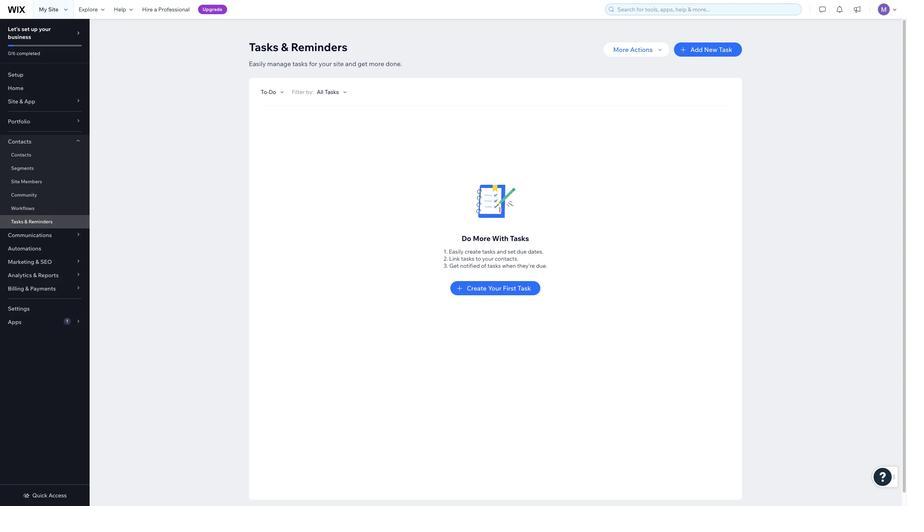 Task type: describe. For each thing, give the bounding box(es) containing it.
create your first task button
[[450, 281, 541, 295]]

portfolio
[[8, 118, 30, 125]]

get
[[450, 262, 459, 269]]

first
[[503, 284, 516, 292]]

1 vertical spatial more
[[473, 234, 491, 243]]

all
[[317, 88, 324, 96]]

quick access
[[32, 492, 67, 499]]

site for site & app
[[8, 98, 18, 105]]

create
[[467, 284, 487, 292]]

portfolio button
[[0, 115, 90, 128]]

completed
[[17, 50, 40, 56]]

all tasks
[[317, 88, 339, 96]]

your
[[488, 284, 502, 292]]

they're
[[517, 262, 535, 269]]

hire a professional link
[[138, 0, 194, 19]]

tasks & reminders inside tasks & reminders link
[[11, 219, 53, 224]]

get
[[358, 60, 368, 68]]

& for billing & payments dropdown button
[[25, 285, 29, 292]]

quick
[[32, 492, 47, 499]]

& for site & app popup button on the left
[[19, 98, 23, 105]]

marketing & seo button
[[0, 255, 90, 269]]

analytics & reports
[[8, 272, 59, 279]]

due.
[[536, 262, 547, 269]]

1 horizontal spatial tasks & reminders
[[249, 40, 348, 54]]

a
[[154, 6, 157, 13]]

& for analytics & reports 'popup button'
[[33, 272, 37, 279]]

1
[[66, 318, 68, 324]]

& up manage
[[281, 40, 289, 54]]

billing & payments button
[[0, 282, 90, 295]]

community link
[[0, 188, 90, 202]]

add new task
[[691, 46, 733, 53]]

to-
[[261, 88, 269, 96]]

my site
[[39, 6, 59, 13]]

tasks up manage
[[249, 40, 279, 54]]

to-do button
[[261, 88, 286, 96]]

reminders inside tasks & reminders link
[[29, 219, 53, 224]]

help
[[114, 6, 126, 13]]

manage
[[267, 60, 291, 68]]

billing & payments
[[8, 285, 56, 292]]

segments
[[11, 165, 34, 171]]

done.
[[386, 60, 402, 68]]

access
[[49, 492, 67, 499]]

0/6
[[8, 50, 15, 56]]

contacts for contacts link
[[11, 152, 31, 158]]

billing
[[8, 285, 24, 292]]

seo
[[40, 258, 52, 265]]

workflows
[[11, 205, 35, 211]]

contacts.
[[495, 255, 519, 262]]

set inside let's set up your business
[[22, 26, 30, 33]]

apps
[[8, 318, 22, 326]]

create
[[465, 248, 481, 255]]

tasks up due
[[510, 234, 529, 243]]

0/6 completed
[[8, 50, 40, 56]]

add
[[691, 46, 703, 53]]

link
[[449, 255, 460, 262]]

easily inside 1. easily create tasks and set due dates. 2. link tasks to your contacts. 3. get notified of tasks when they're due.
[[449, 248, 464, 255]]

more
[[369, 60, 384, 68]]

contacts for contacts popup button
[[8, 138, 31, 145]]

tasks inside sidebar element
[[11, 219, 23, 224]]

0 horizontal spatial and
[[345, 60, 356, 68]]

marketing & seo
[[8, 258, 52, 265]]

contacts link
[[0, 148, 90, 162]]

add new task button
[[674, 42, 742, 57]]

segments link
[[0, 162, 90, 175]]

contacts button
[[0, 135, 90, 148]]

communications
[[8, 232, 52, 239]]

hire a professional
[[142, 6, 190, 13]]

more actions button
[[604, 42, 670, 57]]

professional
[[158, 6, 190, 13]]

Search for tools, apps, help & more... field
[[615, 4, 799, 15]]

when
[[502, 262, 516, 269]]

settings
[[8, 305, 30, 312]]

& for marketing & seo dropdown button
[[36, 258, 39, 265]]

settings link
[[0, 302, 90, 315]]

hire
[[142, 6, 153, 13]]

home link
[[0, 81, 90, 95]]

communications button
[[0, 228, 90, 242]]

tasks right to
[[482, 248, 496, 255]]

payments
[[30, 285, 56, 292]]

analytics
[[8, 272, 32, 279]]

and inside 1. easily create tasks and set due dates. 2. link tasks to your contacts. 3. get notified of tasks when they're due.
[[497, 248, 507, 255]]

home
[[8, 85, 24, 92]]

automations
[[8, 245, 41, 252]]

to
[[476, 255, 481, 262]]

quick access button
[[23, 492, 67, 499]]

reports
[[38, 272, 59, 279]]



Task type: locate. For each thing, give the bounding box(es) containing it.
explore
[[79, 6, 98, 13]]

set inside 1. easily create tasks and set due dates. 2. link tasks to your contacts. 3. get notified of tasks when they're due.
[[508, 248, 516, 255]]

setup
[[8, 71, 23, 78]]

setup link
[[0, 68, 90, 81]]

site down segments
[[11, 178, 20, 184]]

1 vertical spatial and
[[497, 248, 507, 255]]

1 vertical spatial your
[[319, 60, 332, 68]]

your
[[39, 26, 51, 33], [319, 60, 332, 68], [482, 255, 494, 262]]

& inside popup button
[[19, 98, 23, 105]]

more left actions
[[613, 46, 629, 53]]

of
[[481, 262, 486, 269]]

site & app button
[[0, 95, 90, 108]]

contacts down portfolio
[[8, 138, 31, 145]]

& left seo
[[36, 258, 39, 265]]

0 horizontal spatial reminders
[[29, 219, 53, 224]]

0 vertical spatial contacts
[[8, 138, 31, 145]]

contacts up segments
[[11, 152, 31, 158]]

do left filter
[[269, 88, 276, 96]]

& left app
[[19, 98, 23, 105]]

1 vertical spatial do
[[462, 234, 471, 243]]

1 horizontal spatial do
[[462, 234, 471, 243]]

let's
[[8, 26, 20, 33]]

let's set up your business
[[8, 26, 51, 40]]

1.
[[444, 248, 448, 255]]

site & app
[[8, 98, 35, 105]]

1 vertical spatial contacts
[[11, 152, 31, 158]]

0 horizontal spatial tasks & reminders
[[11, 219, 53, 224]]

notified
[[460, 262, 480, 269]]

filter by:
[[292, 88, 314, 96]]

1 vertical spatial site
[[8, 98, 18, 105]]

& inside 'popup button'
[[33, 272, 37, 279]]

1 horizontal spatial your
[[319, 60, 332, 68]]

set left up at the top left
[[22, 26, 30, 33]]

upgrade
[[203, 6, 222, 12]]

my
[[39, 6, 47, 13]]

your right to
[[482, 255, 494, 262]]

1 vertical spatial set
[[508, 248, 516, 255]]

0 horizontal spatial your
[[39, 26, 51, 33]]

easily manage tasks for your site and get more done.
[[249, 60, 402, 68]]

1 vertical spatial task
[[518, 284, 531, 292]]

sidebar element
[[0, 19, 90, 506]]

tasks right all
[[325, 88, 339, 96]]

0 horizontal spatial more
[[473, 234, 491, 243]]

0 horizontal spatial easily
[[249, 60, 266, 68]]

0 vertical spatial reminders
[[291, 40, 348, 54]]

site down home
[[8, 98, 18, 105]]

marketing
[[8, 258, 34, 265]]

1 vertical spatial reminders
[[29, 219, 53, 224]]

do more with tasks
[[462, 234, 529, 243]]

set
[[22, 26, 30, 33], [508, 248, 516, 255]]

tasks
[[249, 40, 279, 54], [325, 88, 339, 96], [11, 219, 23, 224], [510, 234, 529, 243]]

members
[[21, 178, 42, 184]]

task right new
[[719, 46, 733, 53]]

2 vertical spatial your
[[482, 255, 494, 262]]

app
[[24, 98, 35, 105]]

reminders
[[291, 40, 348, 54], [29, 219, 53, 224]]

1. easily create tasks and set due dates. 2. link tasks to your contacts. 3. get notified of tasks when they're due.
[[444, 248, 547, 269]]

community
[[11, 192, 37, 198]]

with
[[492, 234, 509, 243]]

1 horizontal spatial reminders
[[291, 40, 348, 54]]

& left "reports" in the bottom left of the page
[[33, 272, 37, 279]]

and
[[345, 60, 356, 68], [497, 248, 507, 255]]

site
[[48, 6, 59, 13], [8, 98, 18, 105], [11, 178, 20, 184]]

your right up at the top left
[[39, 26, 51, 33]]

dates.
[[528, 248, 544, 255]]

more
[[613, 46, 629, 53], [473, 234, 491, 243]]

for
[[309, 60, 317, 68]]

do
[[269, 88, 276, 96], [462, 234, 471, 243]]

actions
[[630, 46, 653, 53]]

reminders up for
[[291, 40, 348, 54]]

tasks left for
[[293, 60, 308, 68]]

0 vertical spatial set
[[22, 26, 30, 33]]

all tasks button
[[317, 88, 348, 96]]

set left due
[[508, 248, 516, 255]]

tasks right of
[[488, 262, 501, 269]]

more inside more actions button
[[613, 46, 629, 53]]

& right billing
[[25, 285, 29, 292]]

0 vertical spatial do
[[269, 88, 276, 96]]

contacts inside popup button
[[8, 138, 31, 145]]

do up create
[[462, 234, 471, 243]]

tasks left to
[[461, 255, 475, 262]]

workflows link
[[0, 202, 90, 215]]

0 vertical spatial task
[[719, 46, 733, 53]]

0 vertical spatial easily
[[249, 60, 266, 68]]

1 horizontal spatial more
[[613, 46, 629, 53]]

task right first
[[518, 284, 531, 292]]

2 vertical spatial site
[[11, 178, 20, 184]]

site members link
[[0, 175, 90, 188]]

0 vertical spatial your
[[39, 26, 51, 33]]

0 vertical spatial site
[[48, 6, 59, 13]]

help button
[[109, 0, 138, 19]]

& for tasks & reminders link
[[24, 219, 28, 224]]

due
[[517, 248, 527, 255]]

more actions
[[613, 46, 653, 53]]

upgrade button
[[198, 5, 227, 14]]

your inside let's set up your business
[[39, 26, 51, 33]]

1 horizontal spatial set
[[508, 248, 516, 255]]

to-do
[[261, 88, 276, 96]]

1 horizontal spatial easily
[[449, 248, 464, 255]]

tasks
[[293, 60, 308, 68], [482, 248, 496, 255], [461, 255, 475, 262], [488, 262, 501, 269]]

1 vertical spatial easily
[[449, 248, 464, 255]]

new
[[704, 46, 718, 53]]

0 vertical spatial tasks & reminders
[[249, 40, 348, 54]]

1 vertical spatial tasks & reminders
[[11, 219, 53, 224]]

3.
[[444, 262, 448, 269]]

site members
[[11, 178, 42, 184]]

reminders down 'workflows' link
[[29, 219, 53, 224]]

site inside popup button
[[8, 98, 18, 105]]

create your first task
[[467, 284, 531, 292]]

tasks down workflows
[[11, 219, 23, 224]]

more up create
[[473, 234, 491, 243]]

2.
[[444, 255, 448, 262]]

site for site members
[[11, 178, 20, 184]]

0 horizontal spatial do
[[269, 88, 276, 96]]

easily left manage
[[249, 60, 266, 68]]

0 vertical spatial and
[[345, 60, 356, 68]]

business
[[8, 33, 31, 40]]

tasks & reminders link
[[0, 215, 90, 228]]

filter
[[292, 88, 305, 96]]

tasks & reminders
[[249, 40, 348, 54], [11, 219, 53, 224]]

site right my
[[48, 6, 59, 13]]

0 vertical spatial more
[[613, 46, 629, 53]]

1 horizontal spatial task
[[719, 46, 733, 53]]

your right for
[[319, 60, 332, 68]]

1 horizontal spatial and
[[497, 248, 507, 255]]

0 horizontal spatial task
[[518, 284, 531, 292]]

and down with
[[497, 248, 507, 255]]

and left get
[[345, 60, 356, 68]]

tasks & reminders up for
[[249, 40, 348, 54]]

up
[[31, 26, 38, 33]]

easily right 1.
[[449, 248, 464, 255]]

automations link
[[0, 242, 90, 255]]

2 horizontal spatial your
[[482, 255, 494, 262]]

0 horizontal spatial set
[[22, 26, 30, 33]]

by:
[[306, 88, 314, 96]]

tasks & reminders up communications
[[11, 219, 53, 224]]

& down workflows
[[24, 219, 28, 224]]

site
[[333, 60, 344, 68]]

your inside 1. easily create tasks and set due dates. 2. link tasks to your contacts. 3. get notified of tasks when they're due.
[[482, 255, 494, 262]]



Task type: vqa. For each thing, say whether or not it's contained in the screenshot.
Booking to the bottom
no



